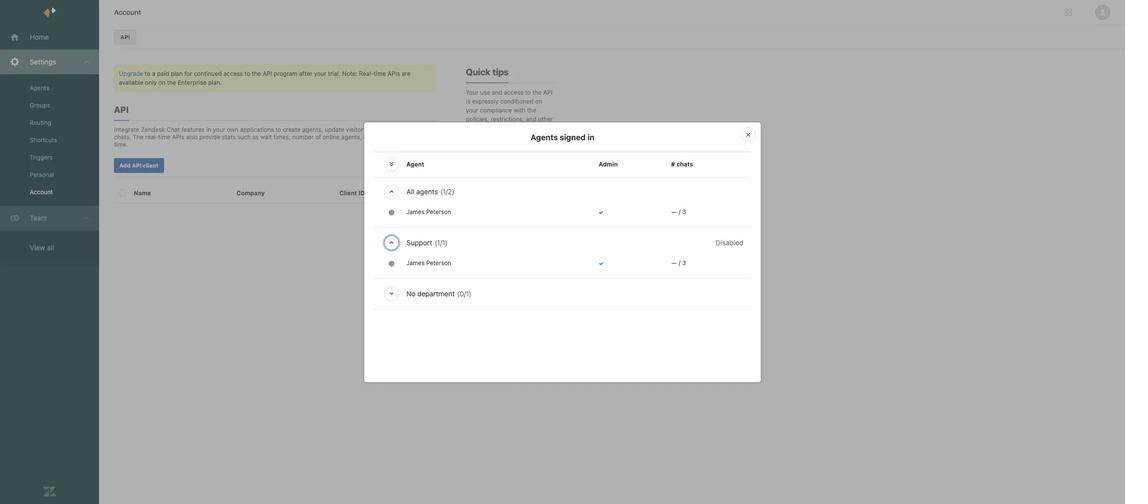 Task type: locate. For each thing, give the bounding box(es) containing it.
other
[[538, 116, 553, 123], [534, 142, 549, 150]]

and inside and the other documentation we provide you.
[[512, 142, 522, 150]]

your inside to a paid plan for continued access to the api program after your trial. note: real-time apis are available only on the enterprise plan.
[[314, 70, 326, 77]]

1 horizontal spatial agents
[[531, 133, 558, 142]]

2 james peterson from the top
[[407, 259, 451, 267]]

with inside you must also comply with the restrictions set forth in the
[[529, 168, 541, 175]]

1 vertical spatial apis
[[172, 133, 185, 141]]

1 vertical spatial other
[[534, 142, 549, 150]]

0 vertical spatial also
[[186, 133, 198, 141]]

or down "violate"
[[524, 237, 529, 245]]

1 vertical spatial on
[[535, 98, 542, 105]]

0 horizontal spatial time
[[158, 133, 170, 141]]

( for department
[[457, 289, 460, 298]]

1 vertical spatial forth
[[510, 177, 523, 184]]

1 horizontal spatial with
[[529, 168, 541, 175]]

our
[[488, 133, 497, 141]]

other up agents signed in
[[538, 116, 553, 123]]

/ for 1/2
[[679, 208, 681, 215]]

3 for 1/2
[[682, 208, 686, 215]]

agents, right create
[[302, 126, 323, 133]]

0 vertical spatial time
[[374, 70, 386, 77]]

also right chat on the top of page
[[186, 133, 198, 141]]

1 horizontal spatial zendesk
[[471, 220, 496, 227]]

0 horizontal spatial with
[[514, 107, 526, 114]]

1 vertical spatial set
[[499, 177, 508, 184]]

1 vertical spatial access
[[504, 89, 524, 96]]

1 horizontal spatial on
[[535, 98, 542, 105]]

( right agents
[[441, 187, 443, 196]]

api restrictions and responsibilities link
[[466, 133, 555, 150]]

shortcuts
[[30, 136, 57, 144]]

) down temporarily
[[469, 289, 472, 298]]

access inside if zendesk believes that you have or attempted to violate any term, condition, or the spirit of these policies or agreements, your right to access and use the api may be temporarily or permanently revoked.
[[466, 264, 486, 272]]

and up restrictions
[[526, 116, 536, 123]]

to
[[145, 70, 151, 77], [245, 70, 250, 77], [525, 89, 531, 96], [518, 124, 523, 132], [276, 126, 281, 133], [519, 229, 525, 236], [531, 255, 537, 263]]

or right temporarily
[[500, 273, 505, 281]]

james peterson for all agents
[[407, 208, 451, 215]]

time inside to a paid plan for continued access to the api program after your trial. note: real-time apis are available only on the enterprise plan.
[[374, 70, 386, 77]]

with down conditioned at the left top of page
[[514, 107, 526, 114]]

1 horizontal spatial account
[[114, 8, 141, 16]]

spirit
[[466, 246, 480, 254]]

( right support
[[435, 238, 437, 247]]

2 vertical spatial (
[[457, 289, 460, 298]]

1 peterson from the top
[[426, 208, 451, 215]]

) left any
[[445, 238, 448, 247]]

or
[[400, 126, 406, 133], [364, 133, 370, 141], [481, 229, 487, 236], [524, 237, 529, 245], [530, 246, 535, 254], [500, 273, 505, 281]]

zendesk left chat on the top of page
[[141, 126, 165, 133]]

1 horizontal spatial of
[[482, 246, 488, 254]]

integrate
[[114, 126, 139, 133]]

the left program
[[252, 70, 261, 77]]

access right continued
[[224, 70, 243, 77]]

1 vertical spatial provide
[[519, 151, 540, 159]]

2 ― / 3 from the top
[[671, 259, 686, 267]]

add api client
[[119, 162, 158, 169]]

note:
[[342, 70, 357, 77]]

add
[[119, 162, 131, 169]]

visitor
[[346, 126, 363, 133]]

your down 'policies'
[[503, 255, 515, 263]]

peterson down 1/1
[[426, 259, 451, 267]]

are
[[402, 70, 411, 77]]

set down comply
[[499, 177, 508, 184]]

forth down provisions
[[466, 133, 480, 141]]

disabled
[[716, 238, 744, 247]]

use
[[480, 89, 490, 96], [499, 264, 509, 272]]

access
[[224, 70, 243, 77], [504, 89, 524, 96], [466, 264, 486, 272]]

1 horizontal spatial )
[[452, 187, 455, 196]]

real- right the
[[145, 133, 158, 141]]

or left delete
[[400, 126, 406, 133]]

other inside and the other documentation we provide you.
[[534, 142, 549, 150]]

of left online
[[316, 133, 321, 141]]

● for all agents
[[389, 208, 395, 217]]

zendesk for integrate
[[141, 126, 165, 133]]

on down paid
[[158, 79, 165, 86]]

0 vertical spatial set
[[547, 124, 555, 132]]

to a paid plan for continued access to the api program after your trial. note: real-time apis are available only on the enterprise plan.
[[119, 70, 411, 86]]

agents up groups
[[30, 84, 49, 92]]

account up api button
[[114, 8, 141, 16]]

0 vertical spatial account
[[114, 8, 141, 16]]

set up agents signed in
[[547, 124, 555, 132]]

0
[[411, 163, 415, 172]]

view all
[[30, 243, 54, 252]]

0 horizontal spatial real-
[[145, 133, 158, 141]]

api down related
[[499, 133, 508, 141]]

api left program
[[263, 70, 272, 77]]

use inside if zendesk believes that you have or attempted to violate any term, condition, or the spirit of these policies or agreements, your right to access and use the api may be temporarily or permanently revoked.
[[499, 264, 509, 272]]

support ( 1/1 )
[[407, 238, 448, 247]]

your left trial. at the left top
[[314, 70, 326, 77]]

the down restrictions
[[524, 142, 533, 150]]

2 3 from the top
[[682, 259, 686, 267]]

time inside integrate zendesk chat features in your own applications to create agents, update visitor information, or delete chats. the real-time apis also provide stats such as wait times, number of online agents, or chat duration in real- time.
[[158, 133, 170, 141]]

agents
[[30, 84, 49, 92], [531, 133, 558, 142]]

0 vertical spatial other
[[538, 116, 553, 123]]

term,
[[478, 237, 492, 245]]

restrictions
[[510, 133, 543, 141]]

api up restrictions
[[536, 124, 545, 132]]

0 vertical spatial apis
[[388, 70, 400, 77]]

agents for agents signed in
[[531, 133, 558, 142]]

routing
[[30, 119, 51, 126]]

james peterson down all agents ( 1/2 )
[[407, 208, 451, 215]]

1 vertical spatial time
[[158, 133, 170, 141]]

1/2
[[443, 187, 452, 196]]

admin
[[599, 160, 618, 168]]

forth down comply
[[510, 177, 523, 184]]

api inside api restrictions and responsibilities
[[499, 133, 508, 141]]

1 3 from the top
[[682, 208, 686, 215]]

1 vertical spatial agents
[[531, 133, 558, 142]]

chat
[[167, 126, 180, 133]]

1 james from the top
[[407, 208, 425, 215]]

time left are
[[374, 70, 386, 77]]

2 ― from the top
[[671, 259, 677, 267]]

paid
[[157, 70, 169, 77]]

zendesk up have
[[471, 220, 496, 227]]

1 vertical spatial (
[[435, 238, 437, 247]]

the
[[133, 133, 143, 141]]

1 james peterson from the top
[[407, 208, 451, 215]]

account
[[114, 8, 141, 16], [30, 188, 53, 196]]

0 vertical spatial ●
[[389, 208, 395, 217]]

zendesk inside integrate zendesk chat features in your own applications to create agents, update visitor information, or delete chats. the real-time apis also provide stats such as wait times, number of online agents, or chat duration in real- time.
[[141, 126, 165, 133]]

0 vertical spatial peterson
[[426, 208, 451, 215]]

1 horizontal spatial use
[[499, 264, 509, 272]]

0 vertical spatial access
[[224, 70, 243, 77]]

with right comply
[[529, 168, 541, 175]]

use up expressly
[[480, 89, 490, 96]]

enterprise
[[178, 79, 207, 86]]

agents, right online
[[341, 133, 362, 141]]

/
[[679, 208, 681, 215], [679, 259, 681, 267]]

― / 3 for 1/2
[[671, 208, 686, 215]]

quick tips
[[466, 67, 509, 77]]

the up restrictions
[[525, 124, 534, 132]]

to left a
[[145, 70, 151, 77]]

0 horizontal spatial set
[[499, 177, 508, 184]]

james peterson for support
[[407, 259, 451, 267]]

in left our
[[481, 133, 486, 141]]

james down 'all'
[[407, 208, 425, 215]]

restrictions,
[[491, 116, 524, 123]]

0 vertical spatial (
[[441, 187, 443, 196]]

client id
[[339, 189, 365, 197]]

―
[[671, 208, 677, 215], [671, 259, 677, 267]]

1 vertical spatial ― / 3
[[671, 259, 686, 267]]

your
[[314, 70, 326, 77], [466, 107, 478, 114], [213, 126, 225, 133], [503, 255, 515, 263]]

any
[[466, 237, 476, 245]]

of down term,
[[482, 246, 488, 254]]

access up temporarily
[[466, 264, 486, 272]]

( left revoked.
[[457, 289, 460, 298]]

temporarily
[[466, 273, 498, 281]]

1 vertical spatial ―
[[671, 259, 677, 267]]

2 ● from the top
[[389, 259, 395, 268]]

support
[[407, 238, 432, 247]]

real-
[[145, 133, 158, 141], [417, 133, 430, 141]]

the down and the other documentation we provide you.
[[532, 177, 541, 184]]

access up conditioned at the left top of page
[[504, 89, 524, 96]]

0 vertical spatial james peterson
[[407, 208, 451, 215]]

your down is
[[466, 107, 478, 114]]

0 vertical spatial provide
[[199, 133, 220, 141]]

2 vertical spatial access
[[466, 264, 486, 272]]

agents for agents
[[30, 84, 49, 92]]

0 horizontal spatial apis
[[172, 133, 185, 141]]

time
[[374, 70, 386, 77], [158, 133, 170, 141]]

provide left stats
[[199, 133, 220, 141]]

and up we
[[512, 142, 522, 150]]

james peterson down "support ( 1/1 )"
[[407, 259, 451, 267]]

0 horizontal spatial of
[[316, 133, 321, 141]]

create
[[283, 126, 301, 133]]

0 horizontal spatial forth
[[466, 133, 480, 141]]

access inside your use and access to the api is expressly conditioned on your compliance with the policies, restrictions, and other provisions related to the api set forth in our
[[504, 89, 524, 96]]

and up expressly
[[492, 89, 502, 96]]

0 vertical spatial ―
[[671, 208, 677, 215]]

0 vertical spatial )
[[452, 187, 455, 196]]

1 vertical spatial 3
[[682, 259, 686, 267]]

0 horizontal spatial account
[[30, 188, 53, 196]]

2 peterson from the top
[[426, 259, 451, 267]]

triggers
[[30, 154, 53, 161]]

1 horizontal spatial access
[[466, 264, 486, 272]]

to left create
[[276, 126, 281, 133]]

1 vertical spatial james
[[407, 259, 425, 267]]

of inside if zendesk believes that you have or attempted to violate any term, condition, or the spirit of these policies or agreements, your right to access and use the api may be temporarily or permanently revoked.
[[482, 246, 488, 254]]

also inside integrate zendesk chat features in your own applications to create agents, update visitor information, or delete chats. the real-time apis also provide stats such as wait times, number of online agents, or chat duration in real- time.
[[186, 133, 198, 141]]

0 horizontal spatial provide
[[199, 133, 220, 141]]

1 vertical spatial )
[[445, 238, 448, 247]]

your use and access to the api is expressly conditioned on your compliance with the policies, restrictions, and other provisions related to the api set forth in our
[[466, 89, 555, 141]]

)
[[452, 187, 455, 196], [445, 238, 448, 247], [469, 289, 472, 298]]

2 vertical spatial )
[[469, 289, 472, 298]]

0 horizontal spatial (
[[435, 238, 437, 247]]

2 james from the top
[[407, 259, 425, 267]]

in right duration
[[410, 133, 415, 141]]

― for 1/1
[[671, 259, 677, 267]]

peterson down all agents ( 1/2 )
[[426, 208, 451, 215]]

forth
[[466, 133, 480, 141], [510, 177, 523, 184]]

― / 3 for 1/1
[[671, 259, 686, 267]]

apis inside integrate zendesk chat features in your own applications to create agents, update visitor information, or delete chats. the real-time apis also provide stats such as wait times, number of online agents, or chat duration in real- time.
[[172, 133, 185, 141]]

1 vertical spatial zendesk
[[471, 220, 496, 227]]

on inside your use and access to the api is expressly conditioned on your compliance with the policies, restrictions, and other provisions related to the api set forth in our
[[535, 98, 542, 105]]

1 ― / 3 from the top
[[671, 208, 686, 215]]

) right agents
[[452, 187, 455, 196]]

1 horizontal spatial time
[[374, 70, 386, 77]]

1 vertical spatial use
[[499, 264, 509, 272]]

active
[[417, 163, 436, 172]]

agents up you.
[[531, 133, 558, 142]]

set
[[547, 124, 555, 132], [499, 177, 508, 184]]

and down agreements,
[[487, 264, 498, 272]]

provide inside and the other documentation we provide you.
[[519, 151, 540, 159]]

1 ― from the top
[[671, 208, 677, 215]]

# chats
[[671, 160, 693, 168]]

in
[[206, 126, 211, 133], [588, 133, 595, 142], [410, 133, 415, 141], [481, 133, 486, 141], [525, 177, 530, 184]]

peterson
[[426, 208, 451, 215], [426, 259, 451, 267]]

or left the chat
[[364, 133, 370, 141]]

provide inside integrate zendesk chat features in your own applications to create agents, update visitor information, or delete chats. the real-time apis also provide stats such as wait times, number of online agents, or chat duration in real- time.
[[199, 133, 220, 141]]

zendesk for if
[[471, 220, 496, 227]]

― / 3
[[671, 208, 686, 215], [671, 259, 686, 267]]

0 horizontal spatial also
[[186, 133, 198, 141]]

0 horizontal spatial on
[[158, 79, 165, 86]]

0 vertical spatial on
[[158, 79, 165, 86]]

and up you.
[[545, 133, 555, 141]]

0 vertical spatial use
[[480, 89, 490, 96]]

1 vertical spatial account
[[30, 188, 53, 196]]

account down personal
[[30, 188, 53, 196]]

1 ● from the top
[[389, 208, 395, 217]]

in right features
[[206, 126, 211, 133]]

provide right we
[[519, 151, 540, 159]]

1 vertical spatial peterson
[[426, 259, 451, 267]]

0 horizontal spatial )
[[445, 238, 448, 247]]

2 horizontal spatial access
[[504, 89, 524, 96]]

applications
[[240, 126, 274, 133]]

time right the
[[158, 133, 170, 141]]

api
[[120, 34, 130, 40], [263, 70, 272, 77], [543, 89, 553, 96], [114, 105, 129, 115], [536, 124, 545, 132], [499, 133, 508, 141], [132, 162, 141, 169], [522, 264, 531, 272]]

0 vertical spatial of
[[316, 133, 321, 141]]

0 vertical spatial with
[[514, 107, 526, 114]]

1 vertical spatial ●
[[389, 259, 395, 268]]

0 vertical spatial forth
[[466, 133, 480, 141]]

0 vertical spatial agents
[[30, 84, 49, 92]]

duration
[[385, 133, 409, 141]]

api up permanently
[[522, 264, 531, 272]]

0 horizontal spatial agents
[[30, 84, 49, 92]]

0 horizontal spatial zendesk
[[141, 126, 165, 133]]

use inside your use and access to the api is expressly conditioned on your compliance with the policies, restrictions, and other provisions related to the api set forth in our
[[480, 89, 490, 96]]

1 vertical spatial also
[[494, 168, 505, 175]]

) for 1/2
[[452, 187, 455, 196]]

0 vertical spatial zendesk
[[141, 126, 165, 133]]

chats
[[677, 160, 693, 168]]

with inside your use and access to the api is expressly conditioned on your compliance with the policies, restrictions, and other provisions related to the api set forth in our
[[514, 107, 526, 114]]

1/1
[[437, 238, 445, 247]]

the down conditioned at the left top of page
[[527, 107, 536, 114]]

and inside api restrictions and responsibilities
[[545, 133, 555, 141]]

that
[[522, 220, 533, 227]]

api inside if zendesk believes that you have or attempted to violate any term, condition, or the spirit of these policies or agreements, your right to access and use the api may be temporarily or permanently revoked.
[[522, 264, 531, 272]]

on inside to a paid plan for continued access to the api program after your trial. note: real-time apis are available only on the enterprise plan.
[[158, 79, 165, 86]]

0 horizontal spatial use
[[480, 89, 490, 96]]

2 horizontal spatial (
[[457, 289, 460, 298]]

apis left are
[[388, 70, 400, 77]]

2 / from the top
[[679, 259, 681, 267]]

1 vertical spatial with
[[529, 168, 541, 175]]

the up conditioned at the left top of page
[[533, 89, 542, 96]]

0 vertical spatial /
[[679, 208, 681, 215]]

client
[[339, 189, 357, 197]]

0 vertical spatial james
[[407, 208, 425, 215]]

your left the own
[[213, 126, 225, 133]]

1 horizontal spatial set
[[547, 124, 555, 132]]

0 vertical spatial ― / 3
[[671, 208, 686, 215]]

2 horizontal spatial )
[[469, 289, 472, 298]]

we
[[510, 151, 518, 159]]

other up you.
[[534, 142, 549, 150]]

0 vertical spatial 3
[[682, 208, 686, 215]]

also right must
[[494, 168, 505, 175]]

agents
[[416, 187, 438, 196]]

api right add
[[132, 162, 141, 169]]

1 horizontal spatial also
[[494, 168, 505, 175]]

1 horizontal spatial provide
[[519, 151, 540, 159]]

1 horizontal spatial real-
[[417, 133, 430, 141]]

in down comply
[[525, 177, 530, 184]]

apis right the
[[172, 133, 185, 141]]

real- right duration
[[417, 133, 430, 141]]

1 vertical spatial james peterson
[[407, 259, 451, 267]]

james
[[407, 208, 425, 215], [407, 259, 425, 267]]

1 horizontal spatial apis
[[388, 70, 400, 77]]

use down these at the left of page
[[499, 264, 509, 272]]

james down support
[[407, 259, 425, 267]]

with
[[514, 107, 526, 114], [529, 168, 541, 175]]

1 vertical spatial /
[[679, 259, 681, 267]]

on right conditioned at the left top of page
[[535, 98, 542, 105]]

upgrade
[[119, 70, 143, 77]]

1 horizontal spatial (
[[441, 187, 443, 196]]

0 horizontal spatial access
[[224, 70, 243, 77]]

api up agents signed in
[[543, 89, 553, 96]]

in inside your use and access to the api is expressly conditioned on your compliance with the policies, restrictions, and other provisions related to the api set forth in our
[[481, 133, 486, 141]]

) for 0/1
[[469, 289, 472, 298]]

zendesk inside if zendesk believes that you have or attempted to violate any term, condition, or the spirit of these policies or agreements, your right to access and use the api may be temporarily or permanently revoked.
[[471, 220, 496, 227]]

team
[[30, 214, 47, 222]]

set inside your use and access to the api is expressly conditioned on your compliance with the policies, restrictions, and other provisions related to the api set forth in our
[[547, 124, 555, 132]]

1 vertical spatial of
[[482, 246, 488, 254]]

of inside integrate zendesk chat features in your own applications to create agents, update visitor information, or delete chats. the real-time apis also provide stats such as wait times, number of online agents, or chat duration in real- time.
[[316, 133, 321, 141]]

of
[[316, 133, 321, 141], [482, 246, 488, 254]]

1 horizontal spatial forth
[[510, 177, 523, 184]]

1 / from the top
[[679, 208, 681, 215]]



Task type: describe. For each thing, give the bounding box(es) containing it.
3 for 1/1
[[682, 259, 686, 267]]

apis inside to a paid plan for continued access to the api program after your trial. note: real-time apis are available only on the enterprise plan.
[[388, 70, 400, 77]]

to inside integrate zendesk chat features in your own applications to create agents, update visitor information, or delete chats. the real-time apis also provide stats such as wait times, number of online agents, or chat duration in real- time.
[[276, 126, 281, 133]]

tips
[[493, 67, 509, 77]]

may
[[533, 264, 544, 272]]

real-
[[359, 70, 374, 77]]

api up integrate
[[114, 105, 129, 115]]

your inside integrate zendesk chat features in your own applications to create agents, update visitor information, or delete chats. the real-time apis also provide stats such as wait times, number of online agents, or chat duration in real- time.
[[213, 126, 225, 133]]

you must also comply with the restrictions set forth in the
[[466, 168, 551, 184]]

no department ( 0/1 )
[[407, 289, 472, 298]]

you
[[466, 168, 476, 175]]

policies,
[[466, 116, 489, 123]]

groups
[[30, 102, 50, 109]]

stats
[[222, 133, 236, 141]]

add api client button
[[114, 158, 164, 173]]

0 active
[[411, 163, 436, 172]]

all
[[47, 243, 54, 252]]

#
[[671, 160, 675, 168]]

such
[[237, 133, 251, 141]]

your inside if zendesk believes that you have or attempted to violate any term, condition, or the spirit of these policies or agreements, your right to access and use the api may be temporarily or permanently revoked.
[[503, 255, 515, 263]]

department
[[418, 289, 455, 298]]

to up may
[[531, 255, 537, 263]]

zendesk products image
[[1065, 9, 1072, 16]]

1 real- from the left
[[145, 133, 158, 141]]

have
[[466, 229, 479, 236]]

and inside if zendesk believes that you have or attempted to violate any term, condition, or the spirit of these policies or agreements, your right to access and use the api may be temporarily or permanently revoked.
[[487, 264, 498, 272]]

upgrade link
[[119, 70, 143, 77]]

number
[[292, 133, 314, 141]]

api inside to a paid plan for continued access to the api program after your trial. note: real-time apis are available only on the enterprise plan.
[[263, 70, 272, 77]]

and the other documentation we provide you.
[[466, 142, 554, 159]]

after
[[299, 70, 312, 77]]

0 horizontal spatial agents,
[[302, 126, 323, 133]]

only
[[145, 79, 157, 86]]

― for 1/2
[[671, 208, 677, 215]]

other inside your use and access to the api is expressly conditioned on your compliance with the policies, restrictions, and other provisions related to the api set forth in our
[[538, 116, 553, 123]]

● for support
[[389, 259, 395, 268]]

right
[[517, 255, 530, 263]]

forth inside your use and access to the api is expressly conditioned on your compliance with the policies, restrictions, and other provisions related to the api set forth in our
[[466, 133, 480, 141]]

agent
[[407, 160, 424, 168]]

conditioned
[[501, 98, 534, 105]]

times,
[[274, 133, 291, 141]]

related
[[496, 124, 516, 132]]

api restrictions and responsibilities
[[466, 133, 555, 150]]

program
[[274, 70, 298, 77]]

api up upgrade link
[[120, 34, 130, 40]]

permanently
[[507, 273, 542, 281]]

the down you.
[[542, 168, 551, 175]]

update
[[325, 126, 344, 133]]

to up conditioned at the left top of page
[[525, 89, 531, 96]]

policies
[[506, 246, 528, 254]]

in right "signed" on the top of page
[[588, 133, 595, 142]]

client
[[143, 162, 158, 169]]

set inside you must also comply with the restrictions set forth in the
[[499, 177, 508, 184]]

integrate zendesk chat features in your own applications to create agents, update visitor information, or delete chats. the real-time apis also provide stats such as wait times, number of online agents, or chat duration in real- time.
[[114, 126, 430, 148]]

/ for 1/1
[[679, 259, 681, 267]]

to up restrictions
[[518, 124, 523, 132]]

available
[[119, 79, 143, 86]]

your inside your use and access to the api is expressly conditioned on your compliance with the policies, restrictions, and other provisions related to the api set forth in our
[[466, 107, 478, 114]]

must
[[478, 168, 492, 175]]

agreements,
[[466, 255, 501, 263]]

a
[[152, 70, 156, 77]]

to down 'that'
[[519, 229, 525, 236]]

delete
[[408, 126, 425, 133]]

be
[[546, 264, 553, 272]]

to left program
[[245, 70, 250, 77]]

2 real- from the left
[[417, 133, 430, 141]]

features
[[182, 126, 205, 133]]

the down "violate"
[[531, 237, 540, 245]]

all
[[407, 187, 415, 196]]

home
[[30, 33, 49, 41]]

peterson for 1/2
[[426, 208, 451, 215]]

all agents ( 1/2 )
[[407, 187, 455, 196]]

the down plan
[[167, 79, 176, 86]]

is
[[466, 98, 471, 105]]

you
[[535, 220, 545, 227]]

plan.
[[208, 79, 222, 86]]

these
[[489, 246, 505, 254]]

own
[[227, 126, 238, 133]]

1 horizontal spatial agents,
[[341, 133, 362, 141]]

name
[[134, 189, 151, 197]]

compliance
[[480, 107, 512, 114]]

view
[[30, 243, 45, 252]]

peterson for 1/1
[[426, 259, 451, 267]]

in inside you must also comply with the restrictions set forth in the
[[525, 177, 530, 184]]

attempted
[[488, 229, 517, 236]]

chats.
[[114, 133, 131, 141]]

for
[[184, 70, 192, 77]]

continued
[[194, 70, 222, 77]]

information,
[[365, 126, 399, 133]]

forth inside you must also comply with the restrictions set forth in the
[[510, 177, 523, 184]]

the inside and the other documentation we provide you.
[[524, 142, 533, 150]]

agents signed in
[[531, 133, 595, 142]]

no
[[407, 289, 416, 298]]

if
[[466, 220, 470, 227]]

chat
[[371, 133, 384, 141]]

or up term,
[[481, 229, 487, 236]]

restrictions
[[466, 177, 498, 184]]

expressly
[[472, 98, 499, 105]]

condition,
[[494, 237, 522, 245]]

access inside to a paid plan for continued access to the api program after your trial. note: real-time apis are available only on the enterprise plan.
[[224, 70, 243, 77]]

violate
[[526, 229, 545, 236]]

trial.
[[328, 70, 341, 77]]

the down right at the left
[[511, 264, 520, 272]]

your
[[466, 89, 479, 96]]

quick
[[466, 67, 491, 77]]

also inside you must also comply with the restrictions set forth in the
[[494, 168, 505, 175]]

provisions
[[466, 124, 495, 132]]

if zendesk believes that you have or attempted to violate any term, condition, or the spirit of these policies or agreements, your right to access and use the api may be temporarily or permanently revoked.
[[466, 220, 553, 290]]

james for support
[[407, 259, 425, 267]]

or up right at the left
[[530, 246, 535, 254]]

you.
[[542, 151, 554, 159]]

company
[[237, 189, 265, 197]]

api button
[[114, 30, 136, 45]]

( for agents
[[441, 187, 443, 196]]

0/1
[[460, 289, 469, 298]]

responsibilities
[[466, 142, 510, 150]]

james for all agents
[[407, 208, 425, 215]]



Task type: vqa. For each thing, say whether or not it's contained in the screenshot.
pack
no



